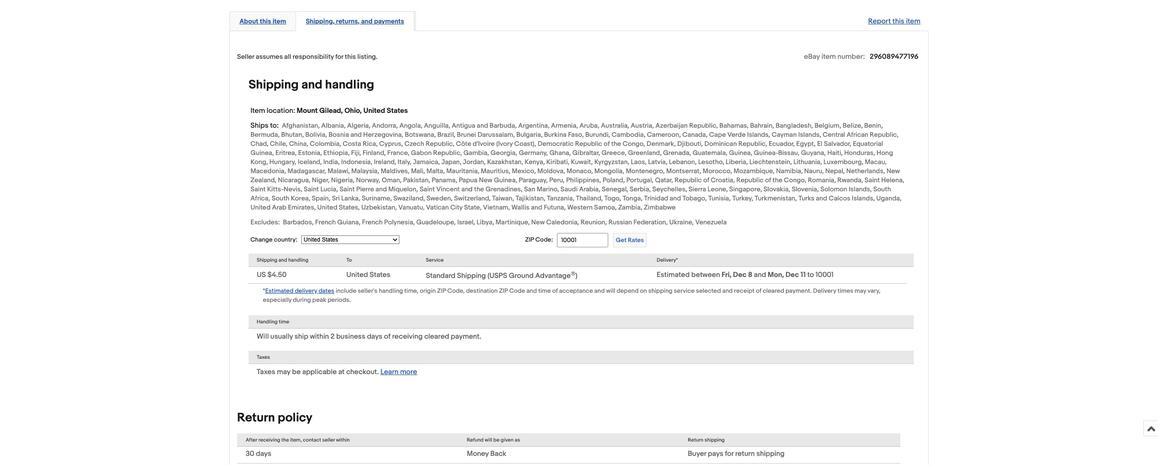 Task type: locate. For each thing, give the bounding box(es) containing it.
and inside button
[[361, 17, 373, 25]]

0 horizontal spatial days
[[256, 450, 271, 459]]

libya,
[[477, 218, 494, 226]]

2 horizontal spatial republic
[[737, 176, 764, 184]]

0 horizontal spatial estimated
[[265, 288, 294, 295]]

kiribati,
[[546, 158, 570, 166]]

tab list
[[229, 9, 929, 31]]

shipping up destination
[[457, 271, 486, 280]]

san
[[524, 185, 535, 193]]

grenadines,
[[486, 185, 523, 193]]

shipping and handling up mount
[[249, 77, 374, 92]]

receiving
[[392, 333, 423, 342], [258, 437, 280, 444]]

italy,
[[398, 158, 412, 166]]

0 vertical spatial time
[[538, 288, 551, 295]]

new up zip code:
[[531, 218, 545, 226]]

zip right origin
[[437, 288, 446, 295]]

1 vertical spatial may
[[277, 368, 290, 377]]

republic, up canada,
[[689, 121, 718, 130]]

shipping up us $4.50
[[257, 257, 277, 263]]

0 vertical spatial may
[[855, 288, 866, 295]]

1 vertical spatial days
[[256, 450, 271, 459]]

(ivory
[[496, 140, 513, 148]]

1 horizontal spatial south
[[874, 185, 891, 193]]

aruba,
[[580, 121, 600, 130]]

time down advantage
[[538, 288, 551, 295]]

1 vertical spatial new
[[479, 176, 493, 184]]

georgia,
[[491, 149, 517, 157]]

qatar,
[[655, 176, 673, 184]]

0 vertical spatial shipping and handling
[[249, 77, 374, 92]]

1 vertical spatial taxes
[[257, 368, 275, 377]]

zip
[[525, 236, 534, 244], [437, 288, 446, 295], [499, 288, 508, 295]]

shipping inside standard shipping (usps ground advantage ® )
[[457, 271, 486, 280]]

days right business
[[367, 333, 383, 342]]

this left listing.
[[345, 52, 356, 61]]

0 horizontal spatial shipping
[[648, 288, 673, 295]]

and right returns,
[[361, 17, 373, 25]]

saint down pakistan,
[[420, 185, 435, 193]]

republic, down brazil,
[[426, 140, 455, 148]]

taxes for taxes
[[257, 355, 270, 361]]

1 horizontal spatial time
[[538, 288, 551, 295]]

0 vertical spatial congo,
[[623, 140, 645, 148]]

get
[[616, 236, 627, 244]]

1 vertical spatial south
[[272, 194, 289, 202]]

within left 2
[[310, 333, 329, 342]]

0 vertical spatial cleared
[[763, 288, 784, 295]]

cleared down origin
[[424, 333, 449, 342]]

2
[[331, 333, 335, 342]]

1 horizontal spatial congo,
[[784, 176, 807, 184]]

item right report
[[906, 17, 921, 26]]

sweden,
[[427, 194, 453, 202]]

of
[[604, 140, 610, 148], [703, 176, 709, 184], [765, 176, 771, 184], [552, 288, 558, 295], [756, 288, 762, 295], [384, 333, 391, 342]]

0 vertical spatial shipping
[[648, 288, 673, 295]]

1 horizontal spatial will
[[606, 288, 615, 295]]

item for about this item
[[273, 17, 286, 25]]

for right responsibility
[[335, 52, 343, 61]]

guinea,
[[251, 149, 274, 157], [729, 149, 753, 157], [494, 176, 517, 184]]

0 horizontal spatial congo,
[[623, 140, 645, 148]]

0 horizontal spatial cleared
[[424, 333, 449, 342]]

estimated down delivery*
[[657, 271, 690, 280]]

1 horizontal spatial shipping
[[705, 437, 725, 444]]

congo, down "cambodia,"
[[623, 140, 645, 148]]

item
[[906, 17, 921, 26], [273, 17, 286, 25], [822, 52, 836, 61]]

and up $4.50
[[279, 257, 287, 263]]

1 horizontal spatial estimated
[[657, 271, 690, 280]]

0 vertical spatial will
[[606, 288, 615, 295]]

canada,
[[683, 131, 708, 139]]

may down usually
[[277, 368, 290, 377]]

checkout.
[[346, 368, 379, 377]]

1 vertical spatial estimated
[[265, 288, 294, 295]]

1 vertical spatial receiving
[[258, 437, 280, 444]]

2 vertical spatial handling
[[379, 288, 403, 295]]

return up buyer
[[688, 437, 704, 444]]

time inside 'include seller's handling time, origin zip code, destination zip code and time of acceptance and will depend on shipping service selected and receipt of cleared payment. delivery times may vary, especially during peak periods.'
[[538, 288, 551, 295]]

new up helena,
[[887, 167, 900, 175]]

1 vertical spatial handling
[[288, 257, 309, 263]]

receiving up 30 days
[[258, 437, 280, 444]]

korea,
[[291, 194, 310, 202]]

responsibility
[[293, 52, 334, 61]]

armenia,
[[551, 121, 578, 130]]

turkmenistan,
[[755, 194, 797, 202]]

0 horizontal spatial be
[[292, 368, 301, 377]]

1 horizontal spatial for
[[725, 450, 734, 459]]

south
[[874, 185, 891, 193], [272, 194, 289, 202]]

this for about
[[260, 17, 271, 25]]

delivery
[[813, 288, 836, 295]]

taxes may be applicable at checkout. learn more
[[257, 368, 417, 377]]

marino,
[[537, 185, 559, 193]]

30
[[246, 450, 254, 459]]

saint down the netherlands,
[[865, 176, 880, 184]]

0 horizontal spatial this
[[260, 17, 271, 25]]

may
[[855, 288, 866, 295], [277, 368, 290, 377]]

0 vertical spatial taxes
[[257, 355, 270, 361]]

be for applicable
[[292, 368, 301, 377]]

congo, down the namibia,
[[784, 176, 807, 184]]

0 vertical spatial for
[[335, 52, 343, 61]]

to:
[[270, 121, 279, 130]]

1 vertical spatial time
[[279, 319, 289, 325]]

senegal,
[[602, 185, 628, 193]]

emirates,
[[288, 203, 316, 212]]

french left the guiana,
[[315, 218, 336, 226]]

and right code
[[527, 288, 537, 295]]

handling down the country:
[[288, 257, 309, 263]]

payment. down 11
[[786, 288, 812, 295]]

pays
[[708, 450, 724, 459]]

this inside 'button'
[[260, 17, 271, 25]]

1 vertical spatial for
[[725, 450, 734, 459]]

handling
[[325, 77, 374, 92], [288, 257, 309, 263], [379, 288, 403, 295]]

the up slovakia,
[[773, 176, 783, 184]]

payments
[[374, 17, 404, 25]]

may left "vary,"
[[855, 288, 866, 295]]

0 horizontal spatial handling
[[288, 257, 309, 263]]

0 horizontal spatial french
[[315, 218, 336, 226]]

0 vertical spatial estimated
[[657, 271, 690, 280]]

1 vertical spatial payment.
[[451, 333, 482, 342]]

uzbekistan,
[[361, 203, 397, 212]]

states up andorra,
[[387, 106, 408, 115]]

1 horizontal spatial may
[[855, 288, 866, 295]]

salvador,
[[824, 140, 852, 148]]

cameroon,
[[647, 131, 681, 139]]

will
[[257, 333, 269, 342]]

item right ebay
[[822, 52, 836, 61]]

1 horizontal spatial be
[[494, 437, 500, 444]]

1 horizontal spatial zip
[[499, 288, 508, 295]]

and down the seychelles,
[[670, 194, 681, 202]]

taxes for taxes may be applicable at checkout. learn more
[[257, 368, 275, 377]]

0 horizontal spatial receiving
[[258, 437, 280, 444]]

united up andorra,
[[363, 106, 385, 115]]

more
[[400, 368, 417, 377]]

0 horizontal spatial item
[[273, 17, 286, 25]]

this right report
[[893, 17, 905, 26]]

2 horizontal spatial this
[[893, 17, 905, 26]]

south up 'uganda,'
[[874, 185, 891, 193]]

democratic
[[538, 140, 574, 148]]

cleared
[[763, 288, 784, 295], [424, 333, 449, 342]]

2 horizontal spatial handling
[[379, 288, 403, 295]]

item
[[251, 106, 265, 115]]

periods.
[[328, 297, 351, 304]]

2 taxes from the top
[[257, 368, 275, 377]]

service
[[674, 288, 695, 295]]

iceland,
[[298, 158, 322, 166]]

macedonia,
[[251, 167, 286, 175]]

1 vertical spatial within
[[336, 437, 350, 444]]

republic, up guinea- at the top right of the page
[[739, 140, 767, 148]]

will
[[606, 288, 615, 295], [485, 437, 492, 444]]

and up mount
[[301, 77, 322, 92]]

zip left code
[[499, 288, 508, 295]]

guyana,
[[801, 149, 826, 157]]

time up usually
[[279, 319, 289, 325]]

the
[[611, 140, 621, 148], [773, 176, 783, 184], [474, 185, 484, 193], [281, 437, 289, 444]]

1 vertical spatial will
[[485, 437, 492, 444]]

jordan,
[[463, 158, 486, 166]]

1 vertical spatial return
[[688, 437, 704, 444]]

2 horizontal spatial item
[[906, 17, 921, 26]]

and up suriname,
[[376, 185, 387, 193]]

egypt,
[[796, 140, 816, 148]]

seller assumes all responsibility for this listing.
[[237, 52, 378, 61]]

peak
[[312, 297, 326, 304]]

andorra,
[[372, 121, 398, 130]]

this for report
[[893, 17, 905, 26]]

be for given
[[494, 437, 500, 444]]

1 horizontal spatial cleared
[[763, 288, 784, 295]]

1 horizontal spatial dec
[[786, 271, 799, 280]]

refund will be given as
[[467, 437, 520, 444]]

shipping
[[249, 77, 299, 92], [257, 257, 277, 263], [457, 271, 486, 280]]

1 horizontal spatial within
[[336, 437, 350, 444]]

business
[[336, 333, 365, 342]]

2 vertical spatial shipping
[[757, 450, 785, 459]]

and down papua
[[461, 185, 473, 193]]

new down mauritius,
[[479, 176, 493, 184]]

1 horizontal spatial new
[[531, 218, 545, 226]]

swaziland,
[[393, 194, 425, 202]]

albania,
[[321, 121, 346, 130]]

0 horizontal spatial dec
[[733, 271, 747, 280]]

1 french from the left
[[315, 218, 336, 226]]

receiving up more
[[392, 333, 423, 342]]

2 french from the left
[[362, 218, 383, 226]]

cleared down mon,
[[763, 288, 784, 295]]

republic, up japan,
[[433, 149, 462, 157]]

0 vertical spatial be
[[292, 368, 301, 377]]

especially
[[263, 297, 292, 304]]

0 vertical spatial south
[[874, 185, 891, 193]]

liechtenstein,
[[750, 158, 792, 166]]

service
[[426, 257, 444, 263]]

guinea, up grenadines,
[[494, 176, 517, 184]]

1 vertical spatial be
[[494, 437, 500, 444]]

federation,
[[634, 218, 668, 226]]

this right about
[[260, 17, 271, 25]]

and right 8
[[754, 271, 766, 280]]

standard shipping (usps ground advantage ® )
[[426, 270, 578, 280]]

report
[[868, 17, 891, 26]]

0 vertical spatial within
[[310, 333, 329, 342]]

shipping right on
[[648, 288, 673, 295]]

be left given at the left bottom of the page
[[494, 437, 500, 444]]

between
[[692, 271, 720, 280]]

of up learn
[[384, 333, 391, 342]]

1 vertical spatial shipping
[[257, 257, 277, 263]]

dec left 11
[[786, 271, 799, 280]]

0 horizontal spatial may
[[277, 368, 290, 377]]

islands,
[[747, 131, 770, 139], [798, 131, 821, 139], [849, 185, 872, 193], [852, 194, 875, 202]]

of up greece,
[[604, 140, 610, 148]]

1 taxes from the top
[[257, 355, 270, 361]]

report this item
[[868, 17, 921, 26]]

zimbabwe
[[644, 203, 676, 212]]

shipping and handling up $4.50
[[257, 257, 309, 263]]

report this item link
[[864, 12, 926, 30]]

0 vertical spatial payment.
[[786, 288, 812, 295]]

bhutan,
[[281, 131, 304, 139]]

for right pays
[[725, 450, 734, 459]]

states up seller's
[[370, 271, 391, 280]]

republic down montserrat,
[[675, 176, 702, 184]]

2 horizontal spatial new
[[887, 167, 900, 175]]

be left "applicable"
[[292, 368, 301, 377]]

city
[[450, 203, 463, 212]]

of up sierra at the top
[[703, 176, 709, 184]]

1 horizontal spatial return
[[688, 437, 704, 444]]

item right about
[[273, 17, 286, 25]]

haiti,
[[828, 149, 843, 157]]

guinea, up "liberia,"
[[729, 149, 753, 157]]

return up after
[[237, 411, 275, 426]]

papua
[[459, 176, 478, 184]]

kazakhstan,
[[487, 158, 523, 166]]

1 horizontal spatial handling
[[325, 77, 374, 92]]

0 vertical spatial receiving
[[392, 333, 423, 342]]

0 horizontal spatial for
[[335, 52, 343, 61]]

within right 'seller'
[[336, 437, 350, 444]]

shipping up location:
[[249, 77, 299, 92]]

zambia,
[[618, 203, 643, 212]]

0 vertical spatial return
[[237, 411, 275, 426]]

belize,
[[843, 121, 863, 130]]

shipping up pays
[[705, 437, 725, 444]]

shipping right return
[[757, 450, 785, 459]]

payment. down code,
[[451, 333, 482, 342]]

return for return shipping
[[688, 437, 704, 444]]

saudi
[[561, 185, 578, 193]]

handling up ohio,
[[325, 77, 374, 92]]

1 horizontal spatial item
[[822, 52, 836, 61]]

2 vertical spatial shipping
[[457, 271, 486, 280]]

return for return policy
[[237, 411, 275, 426]]

dec left 8
[[733, 271, 747, 280]]

0 vertical spatial days
[[367, 333, 383, 342]]

2 horizontal spatial shipping
[[757, 450, 785, 459]]

may inside 'include seller's handling time, origin zip code, destination zip code and time of acceptance and will depend on shipping service selected and receipt of cleared payment. delivery times may vary, especially during peak periods.'
[[855, 288, 866, 295]]

handling left 'time,'
[[379, 288, 403, 295]]

0 horizontal spatial republic
[[575, 140, 602, 148]]

1 horizontal spatial receiving
[[392, 333, 423, 342]]

guinea, down chad,
[[251, 149, 274, 157]]

1 vertical spatial cleared
[[424, 333, 449, 342]]

will right refund
[[485, 437, 492, 444]]

estimated up 'especially'
[[265, 288, 294, 295]]

item inside 'button'
[[273, 17, 286, 25]]

handling inside 'include seller's handling time, origin zip code, destination zip code and time of acceptance and will depend on shipping service selected and receipt of cleared payment. delivery times may vary, especially during peak periods.'
[[379, 288, 403, 295]]

will left depend in the right of the page
[[606, 288, 615, 295]]

tonga,
[[623, 194, 643, 202]]

japan,
[[442, 158, 462, 166]]

bolivia,
[[305, 131, 327, 139]]

french down "uzbekistan,"
[[362, 218, 383, 226]]

republic down mozambique,
[[737, 176, 764, 184]]

the up the switzerland,
[[474, 185, 484, 193]]

kitts-
[[267, 185, 284, 193]]

days right '30' at left bottom
[[256, 450, 271, 459]]

during
[[293, 297, 311, 304]]

zip left code:
[[525, 236, 534, 244]]

south up arab
[[272, 194, 289, 202]]

time,
[[404, 288, 419, 295]]

guatemala,
[[693, 149, 728, 157]]

1 horizontal spatial payment.
[[786, 288, 812, 295]]



Task type: vqa. For each thing, say whether or not it's contained in the screenshot.
the Turkmenistan,
yes



Task type: describe. For each thing, give the bounding box(es) containing it.
bosnia
[[329, 131, 349, 139]]

1 horizontal spatial days
[[367, 333, 383, 342]]

sierra
[[689, 185, 706, 193]]

0 horizontal spatial zip
[[437, 288, 446, 295]]

tab list containing about this item
[[229, 9, 929, 31]]

nauru,
[[804, 167, 824, 175]]

poland,
[[603, 176, 625, 184]]

cape
[[709, 131, 726, 139]]

ZIP Code: text field
[[557, 233, 608, 247]]

suriname,
[[362, 194, 392, 202]]

mount
[[297, 106, 318, 115]]

return shipping
[[688, 437, 725, 444]]

shipping inside 'include seller's handling time, origin zip code, destination zip code and time of acceptance and will depend on shipping service selected and receipt of cleared payment. delivery times may vary, especially during peak periods.'
[[648, 288, 673, 295]]

slovenia,
[[792, 185, 819, 193]]

guiana,
[[337, 218, 361, 226]]

saint down niger,
[[304, 185, 319, 193]]

paraguay,
[[519, 176, 548, 184]]

excludes:
[[251, 218, 280, 226]]

0 horizontal spatial new
[[479, 176, 493, 184]]

jamaica,
[[413, 158, 440, 166]]

ecuador,
[[769, 140, 795, 148]]

chile,
[[270, 140, 288, 148]]

western
[[567, 203, 593, 212]]

eritrea,
[[275, 149, 297, 157]]

1 dec from the left
[[733, 271, 747, 280]]

united down spain,
[[317, 203, 337, 212]]

learn more link
[[381, 368, 417, 377]]

®
[[571, 270, 576, 276]]

origin
[[420, 288, 436, 295]]

singapore,
[[730, 185, 762, 193]]

1 horizontal spatial republic
[[675, 176, 702, 184]]

antigua
[[452, 121, 475, 130]]

nevis,
[[284, 185, 302, 193]]

handling time
[[257, 319, 289, 325]]

2 horizontal spatial zip
[[525, 236, 534, 244]]

mozambique,
[[734, 167, 775, 175]]

united down africa,
[[251, 203, 271, 212]]

cleared inside 'include seller's handling time, origin zip code, destination zip code and time of acceptance and will depend on shipping service selected and receipt of cleared payment. delivery times may vary, especially during peak periods.'
[[763, 288, 784, 295]]

and down tajikistan,
[[531, 203, 542, 212]]

hungary,
[[269, 158, 296, 166]]

applicable
[[302, 368, 337, 377]]

payment. inside 'include seller's handling time, origin zip code, destination zip code and time of acceptance and will depend on shipping service selected and receipt of cleared payment. delivery times may vary, especially during peak periods.'
[[786, 288, 812, 295]]

will inside 'include seller's handling time, origin zip code, destination zip code and time of acceptance and will depend on shipping service selected and receipt of cleared payment. delivery times may vary, especially during peak periods.'
[[606, 288, 615, 295]]

of right "receipt"
[[756, 288, 762, 295]]

of up slovakia,
[[765, 176, 771, 184]]

saint up africa,
[[251, 185, 266, 193]]

norway,
[[356, 176, 380, 184]]

and right acceptance
[[595, 288, 605, 295]]

8
[[748, 271, 753, 280]]

item for report this item
[[906, 17, 921, 26]]

barbuda,
[[490, 121, 517, 130]]

kenya,
[[525, 158, 545, 166]]

number:
[[838, 52, 865, 61]]

buyer pays for return shipping
[[688, 450, 785, 459]]

and right turks
[[816, 194, 827, 202]]

portugal,
[[626, 176, 654, 184]]

zealand,
[[251, 176, 276, 184]]

0 vertical spatial states
[[387, 106, 408, 115]]

delivery
[[295, 288, 317, 295]]

and down algeria,
[[351, 131, 362, 139]]

mauritius,
[[481, 167, 511, 175]]

lesotho,
[[698, 158, 724, 166]]

liberia,
[[726, 158, 748, 166]]

states,
[[339, 203, 360, 212]]

united down to
[[347, 271, 368, 280]]

back
[[490, 450, 507, 459]]

mon,
[[768, 271, 784, 280]]

2 horizontal spatial guinea,
[[729, 149, 753, 157]]

0 horizontal spatial payment.
[[451, 333, 482, 342]]

seller
[[237, 52, 254, 61]]

greece,
[[602, 149, 627, 157]]

0 horizontal spatial guinea,
[[251, 149, 274, 157]]

verde
[[728, 131, 746, 139]]

grenada,
[[663, 149, 691, 157]]

tobago,
[[683, 194, 707, 202]]

shipping, returns, and payments
[[306, 17, 404, 25]]

pierre
[[356, 185, 374, 193]]

mauritania,
[[446, 167, 480, 175]]

macau,
[[865, 158, 887, 166]]

1 horizontal spatial this
[[345, 52, 356, 61]]

turks
[[799, 194, 815, 202]]

0 horizontal spatial time
[[279, 319, 289, 325]]

rwanda,
[[838, 176, 863, 184]]

anguilla,
[[424, 121, 450, 130]]

0 vertical spatial handling
[[325, 77, 374, 92]]

money back
[[467, 450, 507, 459]]

destination
[[466, 288, 498, 295]]

listing.
[[357, 52, 378, 61]]

vanuatu,
[[398, 203, 425, 212]]

algeria,
[[347, 121, 371, 130]]

1 horizontal spatial guinea,
[[494, 176, 517, 184]]

2 vertical spatial new
[[531, 218, 545, 226]]

1 vertical spatial congo,
[[784, 176, 807, 184]]

1 vertical spatial states
[[370, 271, 391, 280]]

11
[[801, 271, 806, 280]]

tunisia,
[[709, 194, 731, 202]]

seller's
[[358, 288, 378, 295]]

pakistan,
[[403, 176, 430, 184]]

code:
[[535, 236, 553, 244]]

afghanistan,
[[282, 121, 320, 130]]

oman,
[[382, 176, 402, 184]]

2 dec from the left
[[786, 271, 799, 280]]

sri
[[332, 194, 340, 202]]

receipt
[[734, 288, 755, 295]]

lithuania,
[[794, 158, 822, 166]]

rates
[[628, 236, 644, 244]]

tajikistan,
[[516, 194, 546, 202]]

vietnam,
[[483, 203, 510, 212]]

taiwan,
[[492, 194, 514, 202]]

the up greece,
[[611, 140, 621, 148]]

and up darussalam,
[[477, 121, 488, 130]]

guadeloupe,
[[416, 218, 456, 226]]

0 horizontal spatial will
[[485, 437, 492, 444]]

republic, down benin,
[[870, 131, 899, 139]]

finland,
[[363, 149, 386, 157]]

burkina
[[544, 131, 567, 139]]

0 vertical spatial new
[[887, 167, 900, 175]]

depend
[[617, 288, 639, 295]]

germany,
[[519, 149, 548, 157]]

and down fri,
[[723, 288, 733, 295]]

netherlands,
[[846, 167, 885, 175]]

item location: mount gilead, ohio, united states
[[251, 106, 408, 115]]

0 vertical spatial shipping
[[249, 77, 299, 92]]

1 vertical spatial shipping
[[705, 437, 725, 444]]

0 horizontal spatial within
[[310, 333, 329, 342]]

israel,
[[457, 218, 475, 226]]

venezuela
[[695, 218, 727, 226]]

côte
[[456, 140, 471, 148]]

1 vertical spatial shipping and handling
[[257, 257, 309, 263]]

296089477196
[[870, 52, 919, 61]]

saint up lanka,
[[340, 185, 355, 193]]

darussalam,
[[478, 131, 515, 139]]

polynesia,
[[384, 218, 415, 226]]

of down advantage
[[552, 288, 558, 295]]

lanka,
[[341, 194, 360, 202]]

the left item,
[[281, 437, 289, 444]]

excludes: barbados, french guiana, french polynesia, guadeloupe, israel, libya, martinique, new caledonia, reunion, russian federation, ukraine, venezuela
[[251, 218, 727, 226]]

0 horizontal spatial south
[[272, 194, 289, 202]]

location:
[[267, 106, 295, 115]]



